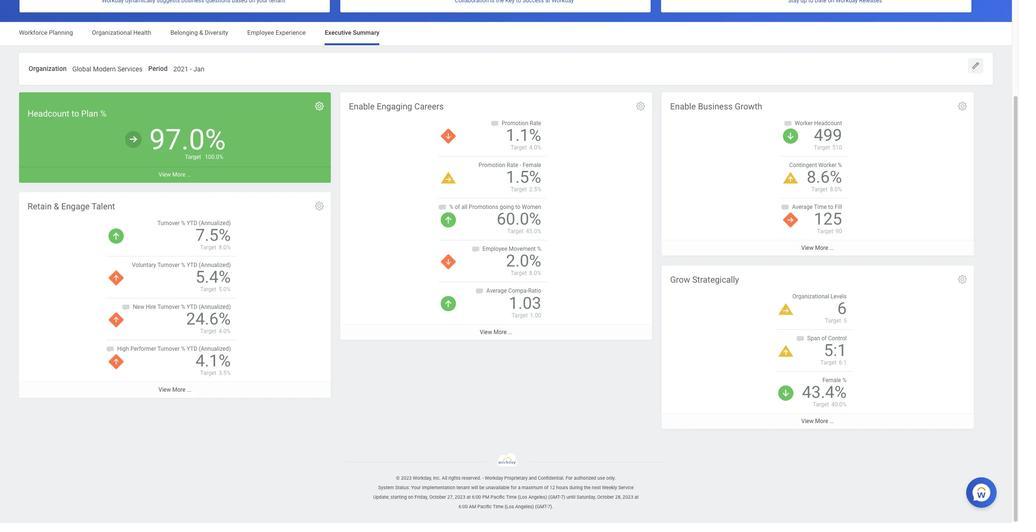 Task type: describe. For each thing, give the bounding box(es) containing it.
of for 5:1
[[822, 335, 827, 342]]

employee for employee movement %
[[483, 246, 507, 252]]

target for 125
[[817, 228, 833, 235]]

target for 2.0%
[[511, 270, 527, 277]]

% right "movement"
[[537, 246, 541, 252]]

1 vertical spatial (gmt-
[[535, 504, 548, 509]]

fill
[[835, 204, 842, 210]]

12
[[550, 485, 555, 490]]

configure grow strategically image
[[957, 274, 968, 285]]

40.0%
[[832, 401, 847, 408]]

% right plan
[[100, 108, 107, 118]]

27,
[[447, 495, 454, 500]]

view for 8.6%
[[802, 245, 814, 252]]

grow strategically element
[[662, 266, 974, 429]]

workforce
[[19, 29, 47, 36]]

new
[[133, 304, 144, 310]]

neutral good image
[[124, 130, 142, 149]]

careers
[[414, 101, 444, 111]]

% inside grow strategically element
[[843, 377, 847, 384]]

target for 43.4%
[[813, 401, 829, 408]]

employee movement %
[[483, 246, 541, 252]]

2 horizontal spatial 2023
[[623, 495, 633, 500]]

organizational for organizational levels
[[793, 293, 829, 300]]

rate for promotion rate - female
[[507, 162, 518, 169]]

4 turnover from the top
[[157, 346, 180, 352]]

organizational levels
[[793, 293, 847, 300]]

going
[[500, 204, 514, 210]]

125
[[814, 210, 842, 229]]

24.6%
[[186, 310, 231, 329]]

... for 8.6%
[[830, 245, 834, 252]]

510
[[833, 144, 842, 151]]

7.5%
[[196, 226, 231, 245]]

promotion for promotion rate - female
[[479, 162, 505, 169]]

starting
[[391, 495, 407, 500]]

authorized
[[574, 476, 596, 481]]

target for 1.03
[[512, 312, 528, 319]]

target for 4.1%
[[200, 370, 216, 377]]

2 october from the left
[[597, 495, 614, 500]]

organizational for organizational health
[[92, 29, 132, 36]]

engaging
[[377, 101, 412, 111]]

view more ... for 1.5%
[[480, 329, 513, 335]]

1 vertical spatial pacific
[[478, 504, 492, 509]]

7)
[[561, 495, 565, 500]]

97.0%
[[149, 123, 226, 156]]

target for 24.6%
[[200, 328, 216, 335]]

average for 1.03
[[487, 288, 507, 294]]

2 at from the left
[[635, 495, 639, 500]]

unavailable
[[486, 485, 510, 490]]

the
[[584, 485, 591, 490]]

configure retain & engage talent image
[[314, 201, 325, 211]]

up good image for 1.03
[[441, 296, 456, 312]]

period element
[[173, 59, 204, 77]]

5:1
[[824, 341, 847, 360]]

be
[[479, 485, 485, 490]]

28,
[[615, 495, 622, 500]]

enable business growth
[[670, 101, 762, 111]]

hours
[[556, 485, 568, 490]]

view more ... down 97.0% target 100.0% at the left top of the page
[[159, 172, 191, 178]]

0 horizontal spatial to
[[72, 108, 79, 118]]

rights
[[449, 476, 461, 481]]

100.0%
[[205, 154, 223, 161]]

promotion for promotion rate
[[502, 120, 529, 127]]

turnover % ytd (annualized)
[[157, 220, 231, 227]]

and
[[529, 476, 537, 481]]

3 ytd from the top
[[187, 304, 197, 310]]

view more ... for 8.6%
[[802, 245, 834, 252]]

workday assistant region
[[966, 474, 1001, 508]]

1 horizontal spatial (los
[[518, 495, 527, 500]]

compa-
[[508, 288, 528, 294]]

5.0%
[[219, 286, 231, 293]]

43.4%
[[802, 383, 847, 402]]

neutral warning image
[[441, 172, 456, 184]]

target for 499
[[814, 144, 830, 151]]

1 at from the left
[[467, 495, 471, 500]]

1 turnover from the top
[[157, 220, 180, 227]]

enable business growth element
[[662, 92, 974, 256]]

0 vertical spatial (gmt-
[[548, 495, 561, 500]]

4.1% target 3.5%
[[196, 352, 231, 377]]

24.6% target 4.0%
[[186, 310, 231, 335]]

view more ... link down 97.0% target 100.0% at the left top of the page
[[19, 167, 331, 183]]

contingent
[[789, 162, 817, 169]]

high
[[117, 346, 129, 352]]

configure enable business growth image
[[957, 101, 968, 111]]

4.1%
[[196, 352, 231, 371]]

workday
[[485, 476, 503, 481]]

tenant
[[457, 485, 470, 490]]

4 (annualized) from the top
[[199, 346, 231, 352]]

view more ... for 5.4%
[[159, 387, 191, 393]]

female inside enable engaging careers element
[[523, 162, 541, 169]]

span of control
[[807, 335, 847, 342]]

8.0% for 7.5%
[[219, 244, 231, 251]]

retain
[[28, 201, 52, 211]]

belonging
[[170, 29, 198, 36]]

female %
[[823, 377, 847, 384]]

performer
[[130, 346, 156, 352]]

service
[[618, 485, 634, 490]]

6
[[838, 299, 847, 318]]

more inside grow strategically element
[[815, 418, 828, 425]]

4.0% for 24.6%
[[219, 328, 231, 335]]

1 vertical spatial 6:00
[[459, 504, 468, 509]]

1.03
[[509, 294, 541, 313]]

target for 1.5%
[[511, 186, 527, 193]]

enable for 1.1%
[[349, 101, 375, 111]]

3 (annualized) from the top
[[199, 304, 231, 310]]

... for 5.4%
[[187, 387, 191, 393]]

target for 5.4%
[[200, 286, 216, 293]]

retain & engage talent element
[[19, 192, 331, 398]]

summary
[[353, 29, 380, 36]]

1.1%
[[506, 126, 541, 145]]

experience
[[276, 29, 306, 36]]

down bad image for 2.0%
[[441, 254, 456, 270]]

new hire turnover % ytd (annualized)
[[133, 304, 231, 310]]

span
[[807, 335, 820, 342]]

% left 5.4% on the left of page
[[181, 262, 185, 269]]

only.
[[606, 476, 616, 481]]

next
[[592, 485, 601, 490]]

period
[[148, 65, 168, 72]]

view more ... link for 1.5%
[[340, 324, 652, 340]]

tab list inside 97.0% main content
[[10, 22, 1003, 45]]

up good image for 60.0%
[[441, 212, 456, 228]]

up bad image
[[109, 270, 124, 286]]

down bad image for 1.1%
[[441, 128, 456, 144]]

talent
[[92, 201, 115, 211]]

0 vertical spatial pacific
[[491, 495, 505, 500]]

target for 97.0%
[[185, 154, 201, 161]]

jan
[[193, 65, 204, 73]]

confidential.
[[538, 476, 565, 481]]

view for 1.5%
[[480, 329, 492, 335]]

©
[[396, 476, 400, 481]]

planning
[[49, 29, 73, 36]]

499 target 510
[[814, 126, 842, 151]]

target for 60.0%
[[508, 228, 524, 235]]

- inside 2021 - jan text field
[[190, 65, 192, 73]]

view more ... link for 5.4%
[[19, 382, 331, 398]]

2.0% target 8.0%
[[506, 252, 541, 277]]

5.4% target 5.0%
[[196, 268, 231, 293]]

use
[[597, 476, 605, 481]]

1 (annualized) from the top
[[199, 220, 231, 227]]

view more ... link for 8.6%
[[662, 240, 974, 256]]

executive
[[325, 29, 351, 36]]

1 horizontal spatial worker
[[819, 162, 837, 169]]

ratio
[[528, 288, 541, 294]]

workday,
[[413, 476, 432, 481]]

0 vertical spatial worker
[[795, 120, 813, 127]]

43.4% target 40.0%
[[802, 383, 847, 408]]

to inside enable engaging careers element
[[516, 204, 521, 210]]

- inside © 2023 workday, inc. all rights reserved. - workday proprietary and confidential. for authorized use only. system status: your implementation tenant will be unavailable for a maximum of 12 hours during the next weekly service update; starting on friday, october 27, 2023 at 6:00 pm pacific time (los angeles) (gmt-7) until saturday, october 28, 2023 at 6:00 am pacific time (los angeles) (gmt-7).
[[482, 476, 484, 481]]

update;
[[373, 495, 390, 500]]

friday,
[[415, 495, 428, 500]]

% left 7.5%
[[181, 220, 185, 227]]



Task type: locate. For each thing, give the bounding box(es) containing it.
view more ... down 125 target 90
[[802, 245, 834, 252]]

(los
[[518, 495, 527, 500], [505, 504, 514, 509]]

% left "4.1%"
[[181, 346, 185, 352]]

% down the 6:1
[[843, 377, 847, 384]]

0 vertical spatial headcount
[[28, 108, 69, 118]]

0 horizontal spatial employee
[[247, 29, 274, 36]]

target inside 4.1% target 3.5%
[[200, 370, 216, 377]]

target left 90
[[817, 228, 833, 235]]

target up "4.1%"
[[200, 328, 216, 335]]

october down implementation
[[429, 495, 446, 500]]

1 horizontal spatial (gmt-
[[548, 495, 561, 500]]

... down 40.0%
[[830, 418, 834, 425]]

more for 5.4%
[[172, 387, 185, 393]]

turnover right hire
[[157, 304, 180, 310]]

neutral bad image
[[783, 212, 798, 228]]

1 horizontal spatial headcount
[[814, 120, 842, 127]]

hire
[[146, 304, 156, 310]]

view more ... link down 43.4% target 40.0%
[[662, 413, 974, 429]]

strategically
[[692, 275, 739, 285]]

1 horizontal spatial organizational
[[793, 293, 829, 300]]

1 ytd from the top
[[187, 220, 197, 227]]

1 enable from the left
[[349, 101, 375, 111]]

1 vertical spatial up warning image
[[778, 346, 794, 357]]

view inside retain & engage talent element
[[159, 387, 171, 393]]

footer containing © 2023 workday, inc. all rights reserved. - workday proprietary and confidential. for authorized use only. system status: your implementation tenant will be unavailable for a maximum of 12 hours during the next weekly service update; starting on friday, october 27, 2023 at 6:00 pm pacific time (los angeles) (gmt-7) until saturday, october 28, 2023 at 6:00 am pacific time (los angeles) (gmt-7).
[[0, 453, 1012, 512]]

97.0% main content
[[0, 0, 1012, 438]]

% left the 24.6% at the bottom left of page
[[181, 304, 185, 310]]

target inside 125 target 90
[[817, 228, 833, 235]]

2 (annualized) from the top
[[199, 262, 231, 269]]

1 vertical spatial employee
[[483, 246, 507, 252]]

employee inside enable engaging careers element
[[483, 246, 507, 252]]

down good image
[[778, 386, 794, 401]]

target inside 2.0% target 8.0%
[[511, 270, 527, 277]]

grow strategically
[[670, 275, 739, 285]]

1 horizontal spatial october
[[597, 495, 614, 500]]

... down 97.0% target 100.0% at the left top of the page
[[187, 172, 191, 178]]

target inside 60.0% target 45.0%
[[508, 228, 524, 235]]

inc.
[[433, 476, 441, 481]]

1 vertical spatial 4.0%
[[219, 328, 231, 335]]

view more ... link down 90
[[662, 240, 974, 256]]

2.0%
[[506, 252, 541, 271]]

6:00 left 'pm' on the left
[[472, 495, 481, 500]]

0 vertical spatial (los
[[518, 495, 527, 500]]

a
[[518, 485, 521, 490]]

view inside grow strategically element
[[802, 418, 814, 425]]

turnover right voluntary at the left bottom of page
[[157, 262, 180, 269]]

2 horizontal spatial of
[[822, 335, 827, 342]]

target left 40.0%
[[813, 401, 829, 408]]

1 horizontal spatial -
[[482, 476, 484, 481]]

target left 2.5%
[[511, 186, 527, 193]]

- inside enable engaging careers element
[[520, 162, 521, 169]]

0 vertical spatial &
[[199, 29, 203, 36]]

target inside 5.4% target 5.0%
[[200, 286, 216, 293]]

women
[[522, 204, 541, 210]]

0 vertical spatial female
[[523, 162, 541, 169]]

Global Modern Services text field
[[72, 60, 143, 76]]

2 vertical spatial -
[[482, 476, 484, 481]]

1 vertical spatial worker
[[819, 162, 837, 169]]

8.0% inside 7.5% target 8.0%
[[219, 244, 231, 251]]

4.0% inside 24.6% target 4.0%
[[219, 328, 231, 335]]

neutral warning image
[[778, 304, 794, 315]]

view more ... inside enable business growth element
[[802, 245, 834, 252]]

high performer turnover % ytd (annualized)
[[117, 346, 231, 352]]

to left fill
[[828, 204, 834, 210]]

up bad image down the high
[[109, 354, 124, 370]]

0 vertical spatial up bad image
[[109, 312, 124, 328]]

% inside enable business growth element
[[838, 162, 842, 169]]

1 vertical spatial average
[[487, 288, 507, 294]]

1 october from the left
[[429, 495, 446, 500]]

% left the all
[[449, 204, 454, 210]]

october
[[429, 495, 446, 500], [597, 495, 614, 500]]

0 horizontal spatial of
[[455, 204, 460, 210]]

125 target 90
[[814, 210, 842, 235]]

1 horizontal spatial of
[[544, 485, 549, 490]]

average inside enable engaging careers element
[[487, 288, 507, 294]]

% down 510
[[838, 162, 842, 169]]

system
[[378, 485, 394, 490]]

organizational inside grow strategically element
[[793, 293, 829, 300]]

0 vertical spatial angeles)
[[529, 495, 547, 500]]

target left '5.0%'
[[200, 286, 216, 293]]

0 vertical spatial 8.0%
[[830, 186, 842, 193]]

%
[[100, 108, 107, 118], [838, 162, 842, 169], [449, 204, 454, 210], [181, 220, 185, 227], [537, 246, 541, 252], [181, 262, 185, 269], [181, 304, 185, 310], [181, 346, 185, 352], [843, 377, 847, 384]]

view for 5.4%
[[159, 387, 171, 393]]

more inside enable engaging careers element
[[494, 329, 507, 335]]

target inside 1.03 target 1.00
[[512, 312, 528, 319]]

... down high performer turnover % ytd (annualized)
[[187, 387, 191, 393]]

4.0%
[[529, 144, 541, 151], [219, 328, 231, 335]]

8.0% for 8.6%
[[830, 186, 842, 193]]

status:
[[395, 485, 410, 490]]

average for 125
[[792, 204, 813, 210]]

of left 12
[[544, 485, 549, 490]]

0 horizontal spatial average
[[487, 288, 507, 294]]

1 horizontal spatial to
[[516, 204, 521, 210]]

& for belonging
[[199, 29, 203, 36]]

1 horizontal spatial at
[[635, 495, 639, 500]]

& for retain
[[54, 201, 59, 211]]

8.0% up ratio
[[529, 270, 541, 277]]

(los down for
[[505, 504, 514, 509]]

up good image inside retain & engage talent element
[[109, 228, 124, 244]]

of inside enable engaging careers element
[[455, 204, 460, 210]]

0 horizontal spatial female
[[523, 162, 541, 169]]

organizational health
[[92, 29, 151, 36]]

headcount to plan %
[[28, 108, 107, 118]]

time down unavailable
[[493, 504, 504, 509]]

1.00
[[530, 312, 541, 319]]

more inside enable business growth element
[[815, 245, 828, 252]]

0 vertical spatial of
[[455, 204, 460, 210]]

target inside 6 target 5
[[825, 318, 841, 324]]

target inside "8.6% target 8.0%"
[[812, 186, 828, 193]]

rate for promotion rate
[[530, 120, 541, 127]]

pacific
[[491, 495, 505, 500], [478, 504, 492, 509]]

... for 1.5%
[[508, 329, 513, 335]]

0 vertical spatial promotion
[[502, 120, 529, 127]]

0 horizontal spatial enable
[[349, 101, 375, 111]]

headcount left plan
[[28, 108, 69, 118]]

more down 97.0% target 100.0% at the left top of the page
[[172, 172, 185, 178]]

down good image
[[783, 128, 798, 144]]

more for 1.5%
[[494, 329, 507, 335]]

employee for employee experience
[[247, 29, 274, 36]]

angeles)
[[529, 495, 547, 500], [515, 504, 534, 509]]

reserved.
[[462, 476, 481, 481]]

& left diversity
[[199, 29, 203, 36]]

2 down bad image from the top
[[441, 254, 456, 270]]

0 horizontal spatial (gmt-
[[535, 504, 548, 509]]

up bad image up the high
[[109, 312, 124, 328]]

target up average time to fill at the right top
[[812, 186, 828, 193]]

... inside enable engaging careers element
[[508, 329, 513, 335]]

more down 43.4% target 40.0%
[[815, 418, 828, 425]]

% of all promotions going to women
[[449, 204, 541, 210]]

8.6%
[[807, 168, 842, 187]]

... inside grow strategically element
[[830, 418, 834, 425]]

1 horizontal spatial average
[[792, 204, 813, 210]]

female down the 6:1
[[823, 377, 841, 384]]

- left the jan
[[190, 65, 192, 73]]

promotion left '1.5%' on the top of page
[[479, 162, 505, 169]]

1 vertical spatial -
[[520, 162, 521, 169]]

2 up bad image from the top
[[109, 354, 124, 370]]

view inside enable business growth element
[[802, 245, 814, 252]]

4.0% for 1.1%
[[529, 144, 541, 151]]

to
[[72, 108, 79, 118], [516, 204, 521, 210], [828, 204, 834, 210]]

8.0% inside 2.0% target 8.0%
[[529, 270, 541, 277]]

2 horizontal spatial -
[[520, 162, 521, 169]]

footer
[[0, 453, 1012, 512]]

up bad image for 24.6%
[[109, 312, 124, 328]]

ytd up 'voluntary turnover % ytd (annualized)'
[[187, 220, 197, 227]]

worker
[[795, 120, 813, 127], [819, 162, 837, 169]]

(gmt- down 12
[[548, 495, 561, 500]]

global
[[72, 65, 91, 73]]

60.0% target 45.0%
[[497, 210, 541, 235]]

© 2023 workday, inc. all rights reserved. - workday proprietary and confidential. for authorized use only. system status: your implementation tenant will be unavailable for a maximum of 12 hours during the next weekly service update; starting on friday, october 27, 2023 at 6:00 pm pacific time (los angeles) (gmt-7) until saturday, october 28, 2023 at 6:00 am pacific time (los angeles) (gmt-7).
[[373, 476, 639, 509]]

target up promotion rate - female on the top of page
[[511, 144, 527, 151]]

0 vertical spatial rate
[[530, 120, 541, 127]]

to left plan
[[72, 108, 79, 118]]

up warning image down contingent
[[783, 172, 798, 184]]

promotion up promotion rate - female on the top of page
[[502, 120, 529, 127]]

2023
[[401, 476, 412, 481], [455, 495, 466, 500], [623, 495, 633, 500]]

2 horizontal spatial time
[[814, 204, 827, 210]]

1 up bad image from the top
[[109, 312, 124, 328]]

maximum
[[522, 485, 543, 490]]

1 vertical spatial (los
[[505, 504, 514, 509]]

modern
[[93, 65, 116, 73]]

voluntary
[[132, 262, 156, 269]]

turnover right the performer
[[157, 346, 180, 352]]

1 vertical spatial female
[[823, 377, 841, 384]]

all
[[462, 204, 467, 210]]

... inside enable business growth element
[[830, 245, 834, 252]]

target inside 1.5% target 2.5%
[[511, 186, 527, 193]]

of inside © 2023 workday, inc. all rights reserved. - workday proprietary and confidential. for authorized use only. system status: your implementation tenant will be unavailable for a maximum of 12 hours during the next weekly service update; starting on friday, october 27, 2023 at 6:00 pm pacific time (los angeles) (gmt-7) until saturday, october 28, 2023 at 6:00 am pacific time (los angeles) (gmt-7).
[[544, 485, 549, 490]]

average up neutral bad image
[[792, 204, 813, 210]]

business
[[698, 101, 733, 111]]

time inside enable business growth element
[[814, 204, 827, 210]]

2 enable from the left
[[670, 101, 696, 111]]

2021
[[173, 65, 188, 73]]

3.5%
[[219, 370, 231, 377]]

during
[[570, 485, 583, 490]]

0 horizontal spatial worker
[[795, 120, 813, 127]]

worker down 510
[[819, 162, 837, 169]]

view more ... inside retain & engage talent element
[[159, 387, 191, 393]]

6:1
[[839, 359, 847, 366]]

2 turnover from the top
[[157, 262, 180, 269]]

0 vertical spatial average
[[792, 204, 813, 210]]

am
[[469, 504, 476, 509]]

- down 1.1% target 4.0%
[[520, 162, 521, 169]]

workforce planning
[[19, 29, 73, 36]]

more down high performer turnover % ytd (annualized)
[[172, 387, 185, 393]]

more inside retain & engage talent element
[[172, 387, 185, 393]]

0 vertical spatial employee
[[247, 29, 274, 36]]

& right 'retain'
[[54, 201, 59, 211]]

view more ... down 1.03 target 1.00
[[480, 329, 513, 335]]

0 horizontal spatial 2023
[[401, 476, 412, 481]]

0 vertical spatial 6:00
[[472, 495, 481, 500]]

1 vertical spatial down bad image
[[441, 254, 456, 270]]

0 vertical spatial time
[[814, 204, 827, 210]]

2021 - Jan text field
[[173, 60, 204, 76]]

up warning image
[[783, 172, 798, 184], [778, 346, 794, 357]]

0 horizontal spatial october
[[429, 495, 446, 500]]

0 horizontal spatial 4.0%
[[219, 328, 231, 335]]

average left compa- at bottom
[[487, 288, 507, 294]]

1 vertical spatial 8.0%
[[219, 244, 231, 251]]

up good image
[[441, 212, 456, 228], [109, 228, 124, 244], [441, 296, 456, 312]]

1 horizontal spatial employee
[[483, 246, 507, 252]]

1 horizontal spatial 6:00
[[472, 495, 481, 500]]

target inside 1.1% target 4.0%
[[511, 144, 527, 151]]

target inside 499 target 510
[[814, 144, 830, 151]]

target left the 6:1
[[821, 359, 837, 366]]

for
[[566, 476, 573, 481]]

weekly
[[602, 485, 617, 490]]

to right going
[[516, 204, 521, 210]]

2 vertical spatial of
[[544, 485, 549, 490]]

at right 28,
[[635, 495, 639, 500]]

1 vertical spatial time
[[506, 495, 517, 500]]

angeles) down maximum
[[529, 495, 547, 500]]

headcount inside enable business growth element
[[814, 120, 842, 127]]

levels
[[831, 293, 847, 300]]

health
[[133, 29, 151, 36]]

configure enable engaging careers image
[[636, 101, 646, 111]]

female inside grow strategically element
[[823, 377, 841, 384]]

2 ytd from the top
[[187, 262, 197, 269]]

8.0% inside "8.6% target 8.0%"
[[830, 186, 842, 193]]

(gmt-
[[548, 495, 561, 500], [535, 504, 548, 509]]

up bad image
[[109, 312, 124, 328], [109, 354, 124, 370]]

more for 8.6%
[[815, 245, 828, 252]]

of right span
[[822, 335, 827, 342]]

employee left "experience"
[[247, 29, 274, 36]]

view more ... inside enable engaging careers element
[[480, 329, 513, 335]]

1 horizontal spatial female
[[823, 377, 841, 384]]

grow
[[670, 275, 690, 285]]

4.0% down the promotion rate
[[529, 144, 541, 151]]

2 vertical spatial time
[[493, 504, 504, 509]]

1 horizontal spatial 8.0%
[[529, 270, 541, 277]]

2023 right ©
[[401, 476, 412, 481]]

0 horizontal spatial &
[[54, 201, 59, 211]]

worker up down good icon
[[795, 120, 813, 127]]

target inside 97.0% target 100.0%
[[185, 154, 201, 161]]

0 vertical spatial up good image
[[441, 212, 456, 228]]

1 horizontal spatial time
[[506, 495, 517, 500]]

2 vertical spatial 8.0%
[[529, 270, 541, 277]]

target up employee movement %
[[508, 228, 524, 235]]

female up 2.5%
[[523, 162, 541, 169]]

promotion rate
[[502, 120, 541, 127]]

target inside 7.5% target 8.0%
[[200, 244, 216, 251]]

0 horizontal spatial 8.0%
[[219, 244, 231, 251]]

contingent worker %
[[789, 162, 842, 169]]

services
[[117, 65, 143, 73]]

4 ytd from the top
[[187, 346, 197, 352]]

1 vertical spatial up bad image
[[109, 354, 124, 370]]

5
[[844, 318, 847, 324]]

target for 7.5%
[[200, 244, 216, 251]]

0 horizontal spatial time
[[493, 504, 504, 509]]

5:1 target 6:1
[[821, 341, 847, 366]]

... down 125 target 90
[[830, 245, 834, 252]]

target for 5:1
[[821, 359, 837, 366]]

0 horizontal spatial at
[[467, 495, 471, 500]]

view more ... down 43.4% target 40.0%
[[802, 418, 834, 425]]

october down weekly
[[597, 495, 614, 500]]

8.6% target 8.0%
[[807, 168, 842, 193]]

1 horizontal spatial 2023
[[455, 495, 466, 500]]

retain & engage talent
[[28, 201, 115, 211]]

0 vertical spatial organizational
[[92, 29, 132, 36]]

0 vertical spatial -
[[190, 65, 192, 73]]

average compa-ratio
[[487, 288, 541, 294]]

for
[[511, 485, 517, 490]]

enable engaging careers element
[[340, 92, 652, 340]]

view more ... link down 1.03 target 1.00
[[340, 324, 652, 340]]

2 horizontal spatial 8.0%
[[830, 186, 842, 193]]

target left 510
[[814, 144, 830, 151]]

view more ... inside grow strategically element
[[802, 418, 834, 425]]

up warning image down neutral warning image
[[778, 346, 794, 357]]

up bad image for 4.1%
[[109, 354, 124, 370]]

rate
[[530, 120, 541, 127], [507, 162, 518, 169]]

7).
[[548, 504, 553, 509]]

enable left engaging
[[349, 101, 375, 111]]

target left 100.0%
[[185, 154, 201, 161]]

enable for 499
[[670, 101, 696, 111]]

pacific down unavailable
[[491, 495, 505, 500]]

4.0% up "4.1%"
[[219, 328, 231, 335]]

tab list containing workforce planning
[[10, 22, 1003, 45]]

0 horizontal spatial 6:00
[[459, 504, 468, 509]]

time down for
[[506, 495, 517, 500]]

of for 60.0%
[[455, 204, 460, 210]]

1 vertical spatial organizational
[[793, 293, 829, 300]]

1 vertical spatial &
[[54, 201, 59, 211]]

view more ... link down high performer turnover % ytd (annualized)
[[19, 382, 331, 398]]

1 vertical spatial rate
[[507, 162, 518, 169]]

organizational left health
[[92, 29, 132, 36]]

to inside enable business growth element
[[828, 204, 834, 210]]

employee
[[247, 29, 274, 36], [483, 246, 507, 252]]

target inside 5:1 target 6:1
[[821, 359, 837, 366]]

target down 'turnover % ytd (annualized)'
[[200, 244, 216, 251]]

promotions
[[469, 204, 498, 210]]

target left 5
[[825, 318, 841, 324]]

1 vertical spatial of
[[822, 335, 827, 342]]

(los down a
[[518, 495, 527, 500]]

average time to fill
[[792, 204, 842, 210]]

1 horizontal spatial rate
[[530, 120, 541, 127]]

1 vertical spatial promotion
[[479, 162, 505, 169]]

90
[[836, 228, 842, 235]]

0 vertical spatial 4.0%
[[529, 144, 541, 151]]

turnover up 'voluntary turnover % ytd (annualized)'
[[157, 220, 180, 227]]

5.4%
[[196, 268, 231, 287]]

target inside 24.6% target 4.0%
[[200, 328, 216, 335]]

2023 right 28,
[[623, 495, 633, 500]]

of left the all
[[455, 204, 460, 210]]

of inside grow strategically element
[[822, 335, 827, 342]]

will
[[471, 485, 478, 490]]

all
[[442, 476, 447, 481]]

1.03 target 1.00
[[509, 294, 541, 319]]

configure image
[[314, 101, 325, 111]]

ytd down 7.5% target 8.0%
[[187, 262, 197, 269]]

2 vertical spatial up good image
[[441, 296, 456, 312]]

diversity
[[205, 29, 228, 36]]

view inside enable engaging careers element
[[480, 329, 492, 335]]

more down 125 target 90
[[815, 245, 828, 252]]

at up am on the left bottom
[[467, 495, 471, 500]]

0 vertical spatial down bad image
[[441, 128, 456, 144]]

0 horizontal spatial rate
[[507, 162, 518, 169]]

0 vertical spatial up warning image
[[783, 172, 798, 184]]

pacific down 'pm' on the left
[[478, 504, 492, 509]]

target for 6
[[825, 318, 841, 324]]

target inside 43.4% target 40.0%
[[813, 401, 829, 408]]

belonging & diversity
[[170, 29, 228, 36]]

1 down bad image from the top
[[441, 128, 456, 144]]

- up be
[[482, 476, 484, 481]]

organization element
[[72, 59, 143, 77]]

down bad image
[[441, 128, 456, 144], [441, 254, 456, 270]]

enable
[[349, 101, 375, 111], [670, 101, 696, 111]]

edit image
[[971, 61, 981, 70]]

1 vertical spatial headcount
[[814, 120, 842, 127]]

more down 'average compa-ratio'
[[494, 329, 507, 335]]

0 horizontal spatial -
[[190, 65, 192, 73]]

target left 3.5%
[[200, 370, 216, 377]]

6:00 left am on the left bottom
[[459, 504, 468, 509]]

1 horizontal spatial enable
[[670, 101, 696, 111]]

time left fill
[[814, 204, 827, 210]]

average inside enable business growth element
[[792, 204, 813, 210]]

1 horizontal spatial 4.0%
[[529, 144, 541, 151]]

ytd
[[187, 220, 197, 227], [187, 262, 197, 269], [187, 304, 197, 310], [187, 346, 197, 352]]

... inside retain & engage talent element
[[187, 387, 191, 393]]

0 horizontal spatial headcount
[[28, 108, 69, 118]]

0 horizontal spatial (los
[[505, 504, 514, 509]]

target for 8.6%
[[812, 186, 828, 193]]

enable left business
[[670, 101, 696, 111]]

headcount up 510
[[814, 120, 842, 127]]

target left 1.00
[[512, 312, 528, 319]]

97.0% target 100.0%
[[149, 123, 226, 161]]

more
[[172, 172, 185, 178], [815, 245, 828, 252], [494, 329, 507, 335], [172, 387, 185, 393], [815, 418, 828, 425]]

tab list
[[10, 22, 1003, 45]]

employee experience
[[247, 29, 306, 36]]

growth
[[735, 101, 762, 111]]

4.0% inside 1.1% target 4.0%
[[529, 144, 541, 151]]

0 horizontal spatial organizational
[[92, 29, 132, 36]]

60.0%
[[497, 210, 541, 229]]

1 vertical spatial angeles)
[[515, 504, 534, 509]]

target for 1.1%
[[511, 144, 527, 151]]

8.0% up fill
[[830, 186, 842, 193]]

1 vertical spatial up good image
[[109, 228, 124, 244]]

2 horizontal spatial to
[[828, 204, 834, 210]]

3 turnover from the top
[[157, 304, 180, 310]]

1 horizontal spatial &
[[199, 29, 203, 36]]

angeles) down a
[[515, 504, 534, 509]]

view more ... down high performer turnover % ytd (annualized)
[[159, 387, 191, 393]]

enable engaging careers
[[349, 101, 444, 111]]

turnover
[[157, 220, 180, 227], [157, 262, 180, 269], [157, 304, 180, 310], [157, 346, 180, 352]]

employee left "movement"
[[483, 246, 507, 252]]



Task type: vqa. For each thing, say whether or not it's contained in the screenshot.
bottommost (Los
yes



